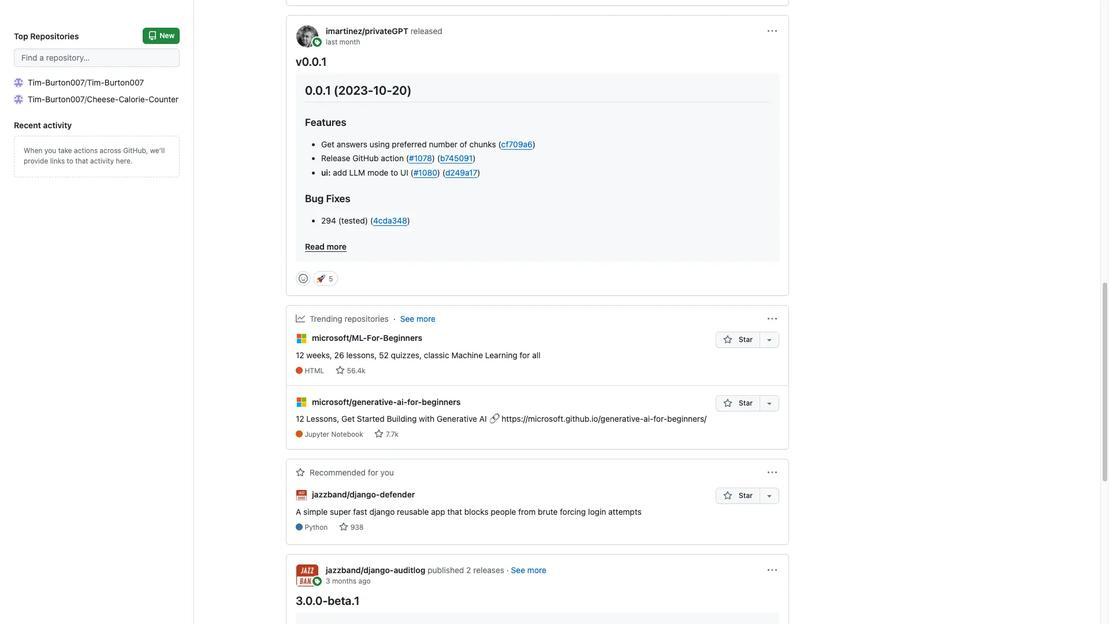 Task type: locate. For each thing, give the bounding box(es) containing it.
0 horizontal spatial you
[[44, 146, 56, 155]]

activity down the across
[[90, 157, 114, 165]]

star image
[[724, 335, 733, 344], [336, 366, 345, 375], [375, 430, 384, 439], [724, 492, 733, 501], [339, 522, 348, 532]]

repo details element down 12 weeks, 26 lessons, 52 quizzes, classic machine learning for all
[[296, 366, 541, 376]]

0 vertical spatial /
[[85, 77, 87, 87]]

microsoft/generative-ai-for-beginners
[[312, 397, 461, 407]]

🔗
[[489, 414, 500, 424]]

see more link up beginners
[[400, 313, 436, 325]]

1 feed item heading menu image from the top
[[768, 27, 778, 36]]

feed tag image
[[313, 38, 322, 47]]

1 vertical spatial ai-
[[644, 414, 654, 424]]

0 horizontal spatial more
[[327, 241, 347, 251]]

1 star button from the top
[[716, 332, 760, 348]]

0 vertical spatial star button
[[716, 332, 760, 348]]

12 for 12 weeks, 26 lessons, 52 quizzes, classic machine learning for all
[[296, 350, 304, 360]]

12 left lessons,
[[296, 414, 304, 424]]

1 vertical spatial star button
[[716, 395, 760, 412]]

burton007
[[45, 77, 85, 87], [105, 77, 144, 87], [45, 94, 85, 104]]

to inside 'when you take actions across github, we'll provide links to that activity here.'
[[67, 157, 73, 165]]

(2023-
[[334, 83, 374, 97]]

repo details element
[[296, 366, 541, 376], [296, 430, 707, 440], [296, 522, 642, 533]]

· right releases on the left bottom of page
[[507, 565, 509, 575]]

1 add this repository to a list image from the top
[[765, 335, 775, 344]]

for
[[520, 350, 530, 360], [368, 468, 379, 478]]

add this repository to a list image
[[765, 335, 775, 344], [765, 399, 775, 408]]

beginners
[[422, 397, 461, 407]]

0 vertical spatial 12
[[296, 350, 304, 360]]

2 @microsoft profile image from the top
[[296, 397, 308, 408]]

calorie-
[[119, 94, 149, 104]]

add this repository to a list image for 12 weeks, 26 lessons, 52 quizzes, classic machine learning for all
[[765, 335, 775, 344]]

( down preferred
[[406, 153, 409, 163]]

3 star button from the top
[[716, 488, 760, 504]]

repositories
[[30, 31, 79, 41]]

you up 'defender'
[[381, 468, 394, 478]]

add this repository to a list image
[[765, 492, 775, 501]]

building
[[387, 414, 417, 424]]

1 vertical spatial see
[[511, 565, 526, 575]]

1 horizontal spatial for
[[520, 350, 530, 360]]

notebook
[[332, 430, 363, 439]]

2 vertical spatial star button
[[716, 488, 760, 504]]

repo details element containing python
[[296, 522, 642, 533]]

for up jazzband/django-defender link
[[368, 468, 379, 478]]

month
[[340, 38, 360, 46]]

ai
[[480, 414, 487, 424]]

1 repo details element from the top
[[296, 366, 541, 376]]

0 horizontal spatial for-
[[408, 397, 422, 407]]

1 vertical spatial activity
[[90, 157, 114, 165]]

2 vertical spatial star
[[737, 492, 753, 500]]

1 vertical spatial more
[[417, 314, 436, 324]]

see right releases on the left bottom of page
[[511, 565, 526, 575]]

1 vertical spatial /
[[85, 94, 87, 104]]

0 vertical spatial add this repository to a list image
[[765, 335, 775, 344]]

star for beginners/
[[737, 399, 753, 408]]

1 vertical spatial star
[[737, 399, 753, 408]]

get inside the get answers using preferred number of chunks ( cf709a6 ) release github action ( #1078 ) ( b745091 ) ui: add llm mode to ui ( #1080 ) ( d249a17 )
[[321, 139, 335, 149]]

1 vertical spatial repo details element
[[296, 430, 707, 440]]

0 vertical spatial that
[[75, 157, 88, 165]]

/ up "cheese-"
[[85, 77, 87, 87]]

0 vertical spatial see more link
[[400, 313, 436, 325]]

0 vertical spatial jazzband/django-
[[312, 490, 380, 499]]

to inside the get answers using preferred number of chunks ( cf709a6 ) release github action ( #1078 ) ( b745091 ) ui: add llm mode to ui ( #1080 ) ( d249a17 )
[[391, 168, 398, 177]]

2 star button from the top
[[716, 395, 760, 412]]

2 star from the top
[[737, 399, 753, 408]]

star button
[[716, 332, 760, 348], [716, 395, 760, 412], [716, 488, 760, 504]]

0.0.1
[[305, 83, 331, 97]]

1 horizontal spatial for-
[[654, 414, 668, 424]]

feed item heading menu image
[[768, 27, 778, 36], [768, 314, 778, 324], [768, 566, 778, 575]]

4cda348
[[373, 215, 407, 225]]

2 vertical spatial feed item heading menu image
[[768, 566, 778, 575]]

2 repo details element from the top
[[296, 430, 707, 440]]

1 12 from the top
[[296, 350, 304, 360]]

repo details element containing html
[[296, 366, 541, 376]]

0 vertical spatial to
[[67, 157, 73, 165]]

feed item heading menu image for jazzband/django-auditlog published 2 releases          · see more
[[768, 566, 778, 575]]

0 vertical spatial repo details element
[[296, 366, 541, 376]]

1 vertical spatial see more link
[[511, 565, 547, 575]]

for left all
[[520, 350, 530, 360]]

/ for cheese-
[[85, 94, 87, 104]]

0 vertical spatial star
[[737, 335, 753, 344]]

more right 'read' on the left of page
[[327, 241, 347, 251]]

0 horizontal spatial activity
[[43, 120, 72, 130]]

repo details element for generative
[[296, 430, 707, 440]]

preferred
[[392, 139, 427, 149]]

3 star from the top
[[737, 492, 753, 500]]

3 feed item heading menu image from the top
[[768, 566, 778, 575]]

12 lessons, get started building with generative ai 🔗 https://microsoft.github.io/generative-ai-for-beginners/
[[296, 414, 707, 424]]

all
[[533, 350, 541, 360]]

tim-
[[28, 77, 45, 87], [87, 77, 105, 87], [28, 94, 45, 104]]

add or remove reactions image
[[299, 274, 308, 283]]

see up beginners
[[400, 314, 415, 324]]

0 vertical spatial get
[[321, 139, 335, 149]]

star image for 12 lessons, get started building with generative ai 🔗 https://microsoft.github.io/generative-ai-for-beginners/
[[375, 430, 384, 439]]

0 vertical spatial @microsoft profile image
[[296, 333, 308, 345]]

@microsoft profile image up lessons,
[[296, 397, 308, 408]]

see more link right releases on the left bottom of page
[[511, 565, 547, 575]]

when you take actions across github, we'll provide links to that activity here.
[[24, 146, 165, 165]]

brute
[[538, 507, 558, 517]]

0 vertical spatial feed item heading menu image
[[768, 27, 778, 36]]

repo details element down 12 lessons, get started building with generative ai 🔗 https://microsoft.github.io/generative-ai-for-beginners/
[[296, 430, 707, 440]]

ai- left beginners/
[[644, 414, 654, 424]]

@microsoft profile image down graph icon
[[296, 333, 308, 345]]

· up beginners
[[394, 314, 396, 324]]

github
[[353, 153, 379, 163]]

1 vertical spatial 12
[[296, 414, 304, 424]]

2 horizontal spatial more
[[528, 565, 547, 575]]

0 horizontal spatial ai-
[[397, 397, 408, 407]]

0 vertical spatial ·
[[394, 314, 396, 324]]

12 for 12 lessons, get started building with generative ai 🔗 https://microsoft.github.io/generative-ai-for-beginners/
[[296, 414, 304, 424]]

0 horizontal spatial get
[[321, 139, 335, 149]]

tim-burton007 / tim-burton007
[[28, 77, 144, 87]]

imartinez/privategpt
[[326, 26, 409, 36]]

1 star from the top
[[737, 335, 753, 344]]

bug fixes
[[305, 192, 351, 205]]

52
[[379, 350, 389, 360]]

1 / from the top
[[85, 77, 87, 87]]

0 horizontal spatial see more link
[[400, 313, 436, 325]]

0 vertical spatial you
[[44, 146, 56, 155]]

1 vertical spatial jazzband/django-
[[326, 565, 394, 575]]

new link
[[143, 28, 180, 44]]

12
[[296, 350, 304, 360], [296, 414, 304, 424]]

that down actions
[[75, 157, 88, 165]]

tim- right cheese calorie counter icon at the top left of the page
[[28, 94, 45, 104]]

star
[[737, 335, 753, 344], [737, 399, 753, 408], [737, 492, 753, 500]]

answers
[[337, 139, 368, 149]]

1 vertical spatial feed item heading menu image
[[768, 314, 778, 324]]

3 months ago
[[326, 577, 371, 585]]

2 12 from the top
[[296, 414, 304, 424]]

3.0.0-
[[296, 594, 328, 607]]

1 horizontal spatial more
[[417, 314, 436, 324]]

/
[[85, 77, 87, 87], [85, 94, 87, 104]]

1 vertical spatial for
[[368, 468, 379, 478]]

3 repo details element from the top
[[296, 522, 642, 533]]

activity inside 'when you take actions across github, we'll provide links to that activity here.'
[[90, 157, 114, 165]]

jupyter
[[305, 430, 330, 439]]

last month
[[326, 38, 360, 46]]

that inside 'when you take actions across github, we'll provide links to that activity here.'
[[75, 157, 88, 165]]

1 horizontal spatial see
[[511, 565, 526, 575]]

1 horizontal spatial to
[[391, 168, 398, 177]]

)
[[533, 139, 536, 149], [432, 153, 435, 163], [473, 153, 476, 163], [438, 168, 441, 177], [478, 168, 481, 177], [407, 215, 410, 225]]

0 vertical spatial more
[[327, 241, 347, 251]]

more up beginners
[[417, 314, 436, 324]]

0 vertical spatial see
[[400, 314, 415, 324]]

to down take in the left top of the page
[[67, 157, 73, 165]]

1 horizontal spatial you
[[381, 468, 394, 478]]

1 vertical spatial ·
[[507, 565, 509, 575]]

reusable
[[397, 507, 429, 517]]

you inside 'when you take actions across github, we'll provide links to that activity here.'
[[44, 146, 56, 155]]

jazzband/django- up ago in the left bottom of the page
[[326, 565, 394, 575]]

@microsoft profile image
[[296, 333, 308, 345], [296, 397, 308, 408]]

forcing
[[560, 507, 586, 517]]

you up links
[[44, 146, 56, 155]]

get up release
[[321, 139, 335, 149]]

number
[[429, 139, 458, 149]]

d249a17 link
[[446, 168, 478, 177]]

llm
[[349, 168, 366, 177]]

( right ui
[[411, 168, 414, 177]]

1 vertical spatial for-
[[654, 414, 668, 424]]

links
[[50, 157, 65, 165]]

get up 'notebook'
[[342, 414, 355, 424]]

5
[[329, 274, 333, 283]]

to left ui
[[391, 168, 398, 177]]

/ down tim-burton007 / tim-burton007
[[85, 94, 87, 104]]

#1080
[[414, 168, 438, 177]]

56.4k
[[347, 367, 366, 375]]

that right the app
[[448, 507, 462, 517]]

1 @microsoft profile image from the top
[[296, 333, 308, 345]]

2 / from the top
[[85, 94, 87, 104]]

0 horizontal spatial that
[[75, 157, 88, 165]]

jazzband/django-defender link
[[312, 488, 415, 501]]

1 horizontal spatial activity
[[90, 157, 114, 165]]

more
[[327, 241, 347, 251], [417, 314, 436, 324], [528, 565, 547, 575]]

294
[[321, 215, 336, 225]]

fast
[[353, 507, 368, 517]]

0 horizontal spatial to
[[67, 157, 73, 165]]

jazzband/django- up super at the bottom left
[[312, 490, 380, 499]]

1 horizontal spatial get
[[342, 414, 355, 424]]

repo details element containing jupyter notebook
[[296, 430, 707, 440]]

see
[[400, 314, 415, 324], [511, 565, 526, 575]]

3.0.0-beta.1 link
[[296, 594, 360, 607]]

take
[[58, 146, 72, 155]]

@microsoft profile image for microsoft/ml-for-beginners
[[296, 333, 308, 345]]

ai- up building
[[397, 397, 408, 407]]

1 horizontal spatial that
[[448, 507, 462, 517]]

cf709a6 link
[[502, 139, 533, 149]]

features
[[305, 116, 347, 128]]

we'll
[[150, 146, 165, 155]]

cf709a6
[[502, 139, 533, 149]]

·
[[394, 314, 396, 324], [507, 565, 509, 575]]

defender
[[380, 490, 415, 499]]

people
[[491, 507, 517, 517]]

2 add this repository to a list image from the top
[[765, 399, 775, 408]]

repo details element down a simple super fast django reusable app that blocks people from brute forcing login attempts
[[296, 522, 642, 533]]

ai-
[[397, 397, 408, 407], [644, 414, 654, 424]]

for-
[[408, 397, 422, 407], [654, 414, 668, 424]]

more right releases on the left bottom of page
[[528, 565, 547, 575]]

0 vertical spatial for-
[[408, 397, 422, 407]]

0 horizontal spatial ·
[[394, 314, 396, 324]]

that
[[75, 157, 88, 165], [448, 507, 462, 517]]

1 vertical spatial get
[[342, 414, 355, 424]]

jazzband/django- for defender
[[312, 490, 380, 499]]

started
[[357, 414, 385, 424]]

12 left "weeks,"
[[296, 350, 304, 360]]

when
[[24, 146, 43, 155]]

1 vertical spatial add this repository to a list image
[[765, 399, 775, 408]]

add this repository to a list image for 12 lessons, get started building with generative ai 🔗 https://microsoft.github.io/generative-ai-for-beginners/
[[765, 399, 775, 408]]

repo rec icon image
[[296, 468, 305, 477]]

beginners/
[[668, 414, 707, 424]]

1 vertical spatial that
[[448, 507, 462, 517]]

0 vertical spatial ai-
[[397, 397, 408, 407]]

activity up take in the left top of the page
[[43, 120, 72, 130]]

2 vertical spatial repo details element
[[296, 522, 642, 533]]

294 (tested) ( 4cda348 )
[[321, 215, 410, 225]]

1 vertical spatial @microsoft profile image
[[296, 397, 308, 408]]

2 vertical spatial more
[[528, 565, 547, 575]]

for-
[[367, 333, 384, 343]]

1 vertical spatial to
[[391, 168, 398, 177]]

feed item heading menu image for imartinez/privategpt released
[[768, 27, 778, 36]]

burton007 up calorie- in the top of the page
[[105, 77, 144, 87]]

1 vertical spatial you
[[381, 468, 394, 478]]

burton007 down top repositories search box
[[45, 77, 85, 87]]

0 vertical spatial activity
[[43, 120, 72, 130]]

@jazzband profile image
[[296, 489, 308, 501]]

burton007 down tim-burton007 / tim-burton007
[[45, 94, 85, 104]]

tim- right tim burton007 "image"
[[28, 77, 45, 87]]

#1078 link
[[409, 153, 432, 163]]

20)
[[392, 83, 412, 97]]

( right chunks
[[499, 139, 502, 149]]



Task type: vqa. For each thing, say whether or not it's contained in the screenshot.
auditlog
yes



Task type: describe. For each thing, give the bounding box(es) containing it.
star button for beginners/
[[716, 395, 760, 412]]

4cda348 link
[[373, 215, 407, 225]]

@microsoft profile image for microsoft/generative-ai-for-beginners
[[296, 397, 308, 408]]

django
[[370, 507, 395, 517]]

add or remove reactions element
[[296, 271, 311, 286]]

last
[[326, 38, 338, 46]]

v0.0.1 link
[[296, 55, 327, 68]]

from
[[519, 507, 536, 517]]

lessons,
[[347, 350, 377, 360]]

( down number
[[438, 153, 441, 163]]

python
[[305, 523, 328, 532]]

repo details element for classic
[[296, 366, 541, 376]]

v0.0.1
[[296, 55, 327, 68]]

trending
[[310, 314, 343, 324]]

feed item heading menu image
[[768, 468, 778, 478]]

actions
[[74, 146, 98, 155]]

cheese calorie counter image
[[14, 95, 23, 104]]

Top Repositories search field
[[14, 49, 180, 67]]

@jazzband profile image
[[296, 564, 319, 587]]

2
[[467, 565, 471, 575]]

more inside card preview element
[[327, 241, 347, 251]]

a
[[296, 507, 301, 517]]

repositories
[[345, 314, 389, 324]]

jazzband/django- for auditlog
[[326, 565, 394, 575]]

with
[[419, 414, 435, 424]]

tim- for cheese-calorie-counter
[[28, 94, 45, 104]]

2 feed item heading menu image from the top
[[768, 314, 778, 324]]

b745091 link
[[441, 153, 473, 163]]

Find a repository… text field
[[14, 49, 180, 67]]

0 vertical spatial for
[[520, 350, 530, 360]]

3.0.0-beta.1
[[296, 594, 360, 607]]

https://microsoft.github.io/generative-
[[502, 414, 644, 424]]

recent activity
[[14, 120, 72, 130]]

ui:
[[321, 168, 331, 177]]

top repositories
[[14, 31, 79, 41]]

provide
[[24, 157, 48, 165]]

releases
[[474, 565, 505, 575]]

using
[[370, 139, 390, 149]]

star button for forcing
[[716, 488, 760, 504]]

( right #1080 'link'
[[443, 168, 446, 177]]

938 link
[[339, 522, 364, 532]]

0.0.1 (2023-10-20)
[[305, 83, 412, 97]]

star image
[[724, 399, 733, 408]]

read more link
[[305, 236, 771, 252]]

🚀
[[317, 273, 325, 284]]

microsoft/generative-
[[312, 397, 397, 407]]

b745091
[[441, 153, 473, 163]]

0 horizontal spatial see
[[400, 314, 415, 324]]

( right (tested)
[[370, 215, 373, 225]]

1 horizontal spatial ai-
[[644, 414, 654, 424]]

classic
[[424, 350, 450, 360]]

trending repositories · see more
[[310, 314, 436, 324]]

blocks
[[465, 507, 489, 517]]

app
[[431, 507, 445, 517]]

recommended for you
[[310, 468, 394, 478]]

here.
[[116, 157, 133, 165]]

of
[[460, 139, 468, 149]]

repo details element for app
[[296, 522, 642, 533]]

login
[[589, 507, 607, 517]]

a simple super fast django reusable app that blocks people from brute forcing login attempts
[[296, 507, 642, 517]]

action
[[381, 153, 404, 163]]

graph image
[[296, 314, 305, 323]]

ai- inside 'link'
[[397, 397, 408, 407]]

get answers using preferred number of chunks ( cf709a6 ) release github action ( #1078 ) ( b745091 ) ui: add llm mode to ui ( #1080 ) ( d249a17 )
[[321, 139, 536, 177]]

0 horizontal spatial for
[[368, 468, 379, 478]]

tim-burton007 / cheese-calorie-counter
[[28, 94, 179, 104]]

released
[[411, 26, 443, 36]]

d249a17
[[446, 168, 478, 177]]

tim burton007 image
[[14, 78, 23, 87]]

7.7k link
[[375, 430, 399, 439]]

across
[[100, 146, 121, 155]]

chunks
[[470, 139, 496, 149]]

938
[[351, 523, 364, 532]]

burton007 for tim-
[[45, 77, 85, 87]]

recommended
[[310, 468, 366, 478]]

add
[[333, 168, 347, 177]]

release
[[321, 153, 351, 163]]

(tested)
[[339, 215, 368, 225]]

7.7k
[[386, 430, 399, 439]]

read more
[[305, 241, 347, 251]]

🚀 5
[[317, 273, 333, 284]]

weeks,
[[307, 350, 332, 360]]

26
[[335, 350, 344, 360]]

star image for a simple super fast django reusable app that blocks people from brute forcing login attempts
[[339, 522, 348, 532]]

jazzband/django-auditlog published 2 releases          · see more
[[326, 565, 547, 575]]

machine
[[452, 350, 483, 360]]

html
[[305, 367, 324, 375]]

published
[[428, 565, 464, 575]]

microsoft/ml-
[[312, 333, 367, 343]]

10-
[[374, 83, 392, 97]]

feed tag image
[[313, 577, 322, 586]]

beta.1
[[328, 594, 360, 607]]

3
[[326, 577, 330, 585]]

for- inside 'link'
[[408, 397, 422, 407]]

1 horizontal spatial see more link
[[511, 565, 547, 575]]

#1078
[[409, 153, 432, 163]]

/ for tim-
[[85, 77, 87, 87]]

microsoft/ml-for-beginners
[[312, 333, 423, 343]]

mode
[[368, 168, 389, 177]]

simple
[[304, 507, 328, 517]]

12 weeks, 26 lessons, 52 quizzes, classic machine learning for all
[[296, 350, 541, 360]]

56.4k link
[[336, 366, 366, 375]]

star for forcing
[[737, 492, 753, 500]]

star image for 12 weeks, 26 lessons, 52 quizzes, classic machine learning for all
[[336, 366, 345, 375]]

burton007 for cheese-
[[45, 94, 85, 104]]

microsoft/ml-for-beginners link
[[312, 332, 423, 344]]

1 horizontal spatial ·
[[507, 565, 509, 575]]

months
[[332, 577, 357, 585]]

tim- up "cheese-"
[[87, 77, 105, 87]]

generative
[[437, 414, 478, 424]]

tim- for tim-burton007
[[28, 77, 45, 87]]

@imartinez profile image
[[296, 25, 319, 48]]

card preview element
[[296, 74, 780, 262]]

cheese-
[[87, 94, 119, 104]]

quizzes,
[[391, 350, 422, 360]]

imartinez/privategpt link
[[326, 26, 409, 36]]

imartinez/privategpt released
[[326, 26, 443, 36]]



